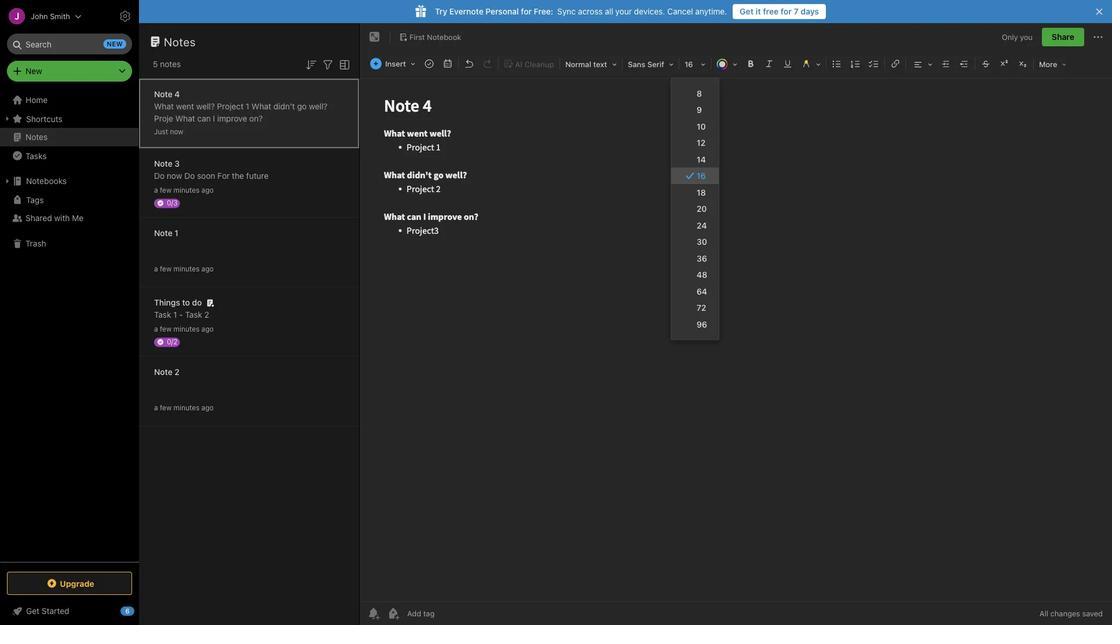Task type: vqa. For each thing, say whether or not it's contained in the screenshot.
top Notes
yes



Task type: locate. For each thing, give the bounding box(es) containing it.
minutes up 0/3
[[174, 186, 200, 194]]

2
[[204, 310, 209, 320], [175, 368, 180, 377]]

shortcuts
[[26, 114, 62, 124]]

1 horizontal spatial notes
[[164, 35, 196, 48]]

3 a few minutes ago from the top
[[154, 325, 214, 333]]

48 link
[[671, 267, 719, 283]]

more actions image
[[1091, 30, 1105, 44]]

1 horizontal spatial 16
[[697, 171, 706, 181]]

task
[[154, 310, 171, 320], [185, 310, 202, 320]]

14
[[697, 155, 706, 164]]

a down note 3
[[154, 186, 158, 194]]

sans serif
[[628, 60, 664, 69]]

cancel
[[667, 7, 693, 16]]

normal
[[565, 60, 591, 69]]

add filters image
[[321, 58, 335, 72]]

settings image
[[118, 9, 132, 23]]

8
[[697, 89, 702, 98]]

note window element
[[360, 23, 1112, 626]]

do left soon
[[184, 171, 195, 181]]

note for note 2
[[154, 368, 173, 377]]

your
[[615, 7, 632, 16]]

go
[[297, 102, 307, 111]]

1 ago from the top
[[201, 186, 214, 194]]

note for note 3
[[154, 159, 173, 169]]

saved
[[1082, 610, 1103, 618]]

a down things
[[154, 325, 158, 333]]

notes
[[164, 35, 196, 48], [25, 132, 48, 142]]

more
[[1039, 60, 1058, 69]]

Add tag field
[[406, 609, 493, 619]]

get inside help and learning task checklist field
[[26, 607, 39, 616]]

note
[[154, 90, 173, 99], [154, 159, 173, 169], [154, 229, 173, 238], [154, 368, 173, 377]]

notebooks link
[[0, 172, 138, 191]]

on?
[[249, 114, 263, 123]]

16 up '18'
[[697, 171, 706, 181]]

few up 0/3
[[160, 186, 172, 194]]

subscript image
[[1015, 56, 1031, 72]]

0 vertical spatial get
[[740, 7, 754, 16]]

the
[[232, 171, 244, 181]]

get left "started"
[[26, 607, 39, 616]]

1 minutes from the top
[[174, 186, 200, 194]]

get inside button
[[740, 7, 754, 16]]

18
[[697, 188, 706, 197]]

0 vertical spatial 16
[[685, 60, 693, 69]]

a few minutes ago
[[154, 186, 214, 194], [154, 265, 214, 273], [154, 325, 214, 333], [154, 404, 214, 412]]

note down 0/3
[[154, 229, 173, 238]]

get for get it free for 7 days
[[740, 7, 754, 16]]

notes up notes
[[164, 35, 196, 48]]

shortcuts button
[[0, 109, 138, 128]]

improve
[[217, 114, 247, 123]]

notes up tasks
[[25, 132, 48, 142]]

Account field
[[0, 5, 82, 28]]

24
[[697, 221, 707, 230]]

1 vertical spatial now
[[167, 171, 182, 181]]

16 up 8 link in the top right of the page
[[685, 60, 693, 69]]

2 vertical spatial 1
[[173, 310, 177, 320]]

add a reminder image
[[367, 607, 381, 621]]

get started
[[26, 607, 69, 616]]

now for just
[[170, 128, 183, 136]]

get it free for 7 days
[[740, 7, 819, 16]]

note down 0/2
[[154, 368, 173, 377]]

a few minutes ago up to
[[154, 265, 214, 273]]

for for 7
[[781, 7, 792, 16]]

notes
[[160, 59, 181, 69]]

upgrade button
[[7, 572, 132, 596]]

now down 3
[[167, 171, 182, 181]]

0 vertical spatial 1
[[246, 102, 249, 111]]

few
[[160, 186, 172, 194], [160, 265, 172, 273], [160, 325, 172, 333], [160, 404, 172, 412]]

sans
[[628, 60, 646, 69]]

1 a from the top
[[154, 186, 158, 194]]

tasks
[[25, 151, 47, 161]]

tree
[[0, 91, 139, 562]]

devices.
[[634, 7, 665, 16]]

notebooks
[[26, 176, 67, 186]]

a down note 2
[[154, 404, 158, 412]]

View options field
[[335, 57, 352, 72]]

4 few from the top
[[160, 404, 172, 412]]

what went well? project 1 what didn't go well? proje what can i improve on?
[[154, 102, 328, 123]]

minutes down note 2
[[174, 404, 200, 412]]

1 note from the top
[[154, 90, 173, 99]]

0 horizontal spatial what
[[154, 102, 174, 111]]

minutes up to
[[174, 265, 200, 273]]

things
[[154, 298, 180, 308]]

1 down 0/3
[[175, 229, 178, 238]]

note left 4
[[154, 90, 173, 99]]

get
[[740, 7, 754, 16], [26, 607, 39, 616]]

1 horizontal spatial do
[[184, 171, 195, 181]]

sync
[[557, 7, 576, 16]]

3 a from the top
[[154, 325, 158, 333]]

0 horizontal spatial task
[[154, 310, 171, 320]]

task image
[[421, 56, 437, 72]]

task down things
[[154, 310, 171, 320]]

click to collapse image
[[135, 604, 143, 618]]

well? up can
[[196, 102, 215, 111]]

what up proje
[[154, 102, 174, 111]]

30 link
[[671, 234, 719, 250]]

indent image
[[938, 56, 954, 72]]

expand note image
[[368, 30, 382, 44]]

get it free for 7 days button
[[733, 4, 826, 19]]

new
[[107, 40, 123, 48]]

tags button
[[0, 191, 138, 209]]

what down went
[[175, 114, 195, 123]]

30
[[697, 237, 707, 247]]

do down note 3
[[154, 171, 165, 181]]

superscript image
[[996, 56, 1013, 72]]

home link
[[0, 91, 139, 109]]

Font size field
[[681, 56, 710, 72]]

across
[[578, 7, 603, 16]]

upgrade
[[60, 579, 94, 589]]

Help and Learning task checklist field
[[0, 603, 139, 621]]

few up 0/2
[[160, 325, 172, 333]]

note for note 4
[[154, 90, 173, 99]]

a few minutes ago down task 1 - task 2
[[154, 325, 214, 333]]

1 horizontal spatial get
[[740, 7, 754, 16]]

1 horizontal spatial what
[[175, 114, 195, 123]]

tags
[[26, 195, 44, 205]]

0 horizontal spatial 2
[[175, 368, 180, 377]]

5 notes
[[153, 59, 181, 69]]

0/2
[[167, 338, 178, 346]]

do
[[154, 171, 165, 181], [184, 171, 195, 181]]

2 for from the left
[[781, 7, 792, 16]]

1 horizontal spatial for
[[781, 7, 792, 16]]

add tag image
[[386, 607, 400, 621]]

2 note from the top
[[154, 159, 173, 169]]

0 horizontal spatial notes
[[25, 132, 48, 142]]

well? right go
[[309, 102, 328, 111]]

2 right -
[[204, 310, 209, 320]]

0 horizontal spatial well?
[[196, 102, 215, 111]]

all changes saved
[[1040, 610, 1103, 618]]

1 vertical spatial get
[[26, 607, 39, 616]]

1 left -
[[173, 310, 177, 320]]

1 horizontal spatial task
[[185, 310, 202, 320]]

9
[[697, 105, 702, 115]]

1 horizontal spatial well?
[[309, 102, 328, 111]]

1 for task 1 - task 2
[[173, 310, 177, 320]]

shared with me
[[25, 213, 84, 223]]

a few minutes ago down note 2
[[154, 404, 214, 412]]

now
[[170, 128, 183, 136], [167, 171, 182, 181]]

Add filters field
[[321, 57, 335, 72]]

for left free:
[[521, 7, 532, 16]]

2 down 0/2
[[175, 368, 180, 377]]

numbered list image
[[848, 56, 864, 72]]

free
[[763, 7, 779, 16]]

1 vertical spatial 16
[[697, 171, 706, 181]]

0 horizontal spatial for
[[521, 7, 532, 16]]

4 note from the top
[[154, 368, 173, 377]]

note for note 1
[[154, 229, 173, 238]]

0 horizontal spatial get
[[26, 607, 39, 616]]

3 note from the top
[[154, 229, 173, 238]]

14 link
[[671, 151, 719, 168]]

for for free:
[[521, 7, 532, 16]]

1 vertical spatial 1
[[175, 229, 178, 238]]

get left it
[[740, 7, 754, 16]]

bulleted list image
[[829, 56, 845, 72]]

few down note 2
[[160, 404, 172, 412]]

task down do
[[185, 310, 202, 320]]

with
[[54, 213, 70, 223]]

8 9 10
[[697, 89, 706, 131]]

for
[[521, 7, 532, 16], [781, 7, 792, 16]]

i
[[213, 114, 215, 123]]

notebook
[[427, 33, 461, 41]]

1 for from the left
[[521, 7, 532, 16]]

More actions field
[[1091, 28, 1105, 46]]

notes link
[[0, 128, 138, 147]]

now right 'just'
[[170, 128, 183, 136]]

only
[[1002, 33, 1018, 41]]

normal text
[[565, 60, 607, 69]]

16 menu item
[[671, 168, 719, 184]]

future
[[246, 171, 269, 181]]

More field
[[1035, 56, 1071, 72]]

Highlight field
[[797, 56, 825, 72]]

48
[[697, 270, 707, 280]]

2 a few minutes ago from the top
[[154, 265, 214, 273]]

what up on?
[[252, 102, 271, 111]]

0 horizontal spatial 16
[[685, 60, 693, 69]]

minutes down task 1 - task 2
[[174, 325, 200, 333]]

smith
[[50, 12, 70, 21]]

can
[[197, 114, 211, 123]]

tree containing home
[[0, 91, 139, 562]]

for left 7
[[781, 7, 792, 16]]

0 vertical spatial now
[[170, 128, 183, 136]]

1 horizontal spatial 2
[[204, 310, 209, 320]]

a up things
[[154, 265, 158, 273]]

Sort options field
[[304, 57, 318, 72]]

0 horizontal spatial do
[[154, 171, 165, 181]]

a
[[154, 186, 158, 194], [154, 265, 158, 273], [154, 325, 158, 333], [154, 404, 158, 412]]

note left 3
[[154, 159, 173, 169]]

1 up on?
[[246, 102, 249, 111]]

96
[[697, 320, 707, 329]]

few up things
[[160, 265, 172, 273]]

a few minutes ago up 0/3
[[154, 186, 214, 194]]

what
[[154, 102, 174, 111], [252, 102, 271, 111], [175, 114, 195, 123]]

share
[[1052, 32, 1075, 42]]

expand notebooks image
[[3, 177, 12, 186]]

9 link
[[671, 102, 719, 118]]

for inside button
[[781, 7, 792, 16]]



Task type: describe. For each thing, give the bounding box(es) containing it.
3 ago from the top
[[201, 325, 214, 333]]

didn't
[[274, 102, 295, 111]]

3 few from the top
[[160, 325, 172, 333]]

outdent image
[[956, 56, 973, 72]]

free:
[[534, 7, 553, 16]]

get for get started
[[26, 607, 39, 616]]

tasks button
[[0, 147, 138, 165]]

36 link
[[671, 250, 719, 267]]

12 link
[[671, 135, 719, 151]]

john
[[31, 12, 48, 21]]

note 3
[[154, 159, 180, 169]]

2 few from the top
[[160, 265, 172, 273]]

note 2
[[154, 368, 180, 377]]

insert
[[385, 59, 406, 68]]

1 vertical spatial notes
[[25, 132, 48, 142]]

things to do
[[154, 298, 202, 308]]

new search field
[[15, 34, 126, 54]]

proje
[[154, 114, 173, 123]]

12
[[697, 138, 706, 148]]

trash link
[[0, 235, 138, 253]]

Insert field
[[367, 56, 419, 72]]

underline image
[[780, 56, 796, 72]]

home
[[25, 95, 48, 105]]

2 task from the left
[[185, 310, 202, 320]]

shared
[[25, 213, 52, 223]]

16 link
[[671, 168, 719, 184]]

first notebook button
[[395, 29, 465, 45]]

10 link
[[671, 118, 719, 135]]

1 well? from the left
[[196, 102, 215, 111]]

you
[[1020, 33, 1033, 41]]

64 link
[[671, 283, 719, 300]]

7
[[794, 7, 799, 16]]

2 do from the left
[[184, 171, 195, 181]]

Search text field
[[15, 34, 124, 54]]

3
[[175, 159, 180, 169]]

anytime.
[[695, 7, 727, 16]]

do
[[192, 298, 202, 308]]

me
[[72, 213, 84, 223]]

Font family field
[[624, 56, 678, 72]]

new button
[[7, 61, 132, 82]]

-
[[179, 310, 183, 320]]

evernote
[[449, 7, 484, 16]]

20 link
[[671, 201, 719, 217]]

calendar event image
[[440, 56, 456, 72]]

2 horizontal spatial what
[[252, 102, 271, 111]]

1 few from the top
[[160, 186, 172, 194]]

changes
[[1051, 610, 1080, 618]]

try evernote personal for free: sync across all your devices. cancel anytime.
[[435, 7, 727, 16]]

all
[[605, 7, 613, 16]]

4
[[175, 90, 180, 99]]

1 inside the what went well? project 1 what didn't go well? proje what can i improve on?
[[246, 102, 249, 111]]

16 inside font size 'field'
[[685, 60, 693, 69]]

all
[[1040, 610, 1049, 618]]

4 ago from the top
[[201, 404, 214, 412]]

2 minutes from the top
[[174, 265, 200, 273]]

for
[[218, 171, 230, 181]]

0 vertical spatial 2
[[204, 310, 209, 320]]

72
[[697, 303, 706, 313]]

0 vertical spatial notes
[[164, 35, 196, 48]]

it
[[756, 7, 761, 16]]

soon
[[197, 171, 215, 181]]

2 well? from the left
[[309, 102, 328, 111]]

italic image
[[761, 56, 777, 72]]

try
[[435, 7, 447, 16]]

20
[[697, 204, 707, 214]]

1 a few minutes ago from the top
[[154, 186, 214, 194]]

note 4
[[154, 90, 180, 99]]

36
[[697, 254, 707, 263]]

to
[[182, 298, 190, 308]]

strikethrough image
[[978, 56, 994, 72]]

6
[[125, 608, 130, 616]]

4 minutes from the top
[[174, 404, 200, 412]]

text
[[593, 60, 607, 69]]

started
[[42, 607, 69, 616]]

days
[[801, 7, 819, 16]]

8 link
[[671, 85, 719, 102]]

just
[[154, 128, 168, 136]]

Note Editor text field
[[360, 79, 1112, 602]]

first
[[410, 33, 425, 41]]

undo image
[[461, 56, 477, 72]]

0/3
[[167, 199, 178, 207]]

do now do soon for the future
[[154, 171, 269, 181]]

share button
[[1042, 28, 1085, 46]]

1 vertical spatial 2
[[175, 368, 180, 377]]

5
[[153, 59, 158, 69]]

Alignment field
[[908, 56, 937, 72]]

dropdown list menu
[[671, 85, 719, 333]]

2 a from the top
[[154, 265, 158, 273]]

1 task from the left
[[154, 310, 171, 320]]

1 do from the left
[[154, 171, 165, 181]]

insert link image
[[888, 56, 904, 72]]

bold image
[[743, 56, 759, 72]]

first notebook
[[410, 33, 461, 41]]

96 link
[[671, 316, 719, 333]]

1 for note 1
[[175, 229, 178, 238]]

72 link
[[671, 300, 719, 316]]

project
[[217, 102, 244, 111]]

trash
[[25, 239, 46, 249]]

john smith
[[31, 12, 70, 21]]

4 a from the top
[[154, 404, 158, 412]]

10
[[697, 122, 706, 131]]

2 ago from the top
[[201, 265, 214, 273]]

just now
[[154, 128, 183, 136]]

4 a few minutes ago from the top
[[154, 404, 214, 412]]

Heading level field
[[561, 56, 621, 72]]

3 minutes from the top
[[174, 325, 200, 333]]

24 link
[[671, 217, 719, 234]]

18 link
[[671, 184, 719, 201]]

now for do
[[167, 171, 182, 181]]

16 inside menu item
[[697, 171, 706, 181]]

checklist image
[[866, 56, 882, 72]]

Font color field
[[713, 56, 742, 72]]



